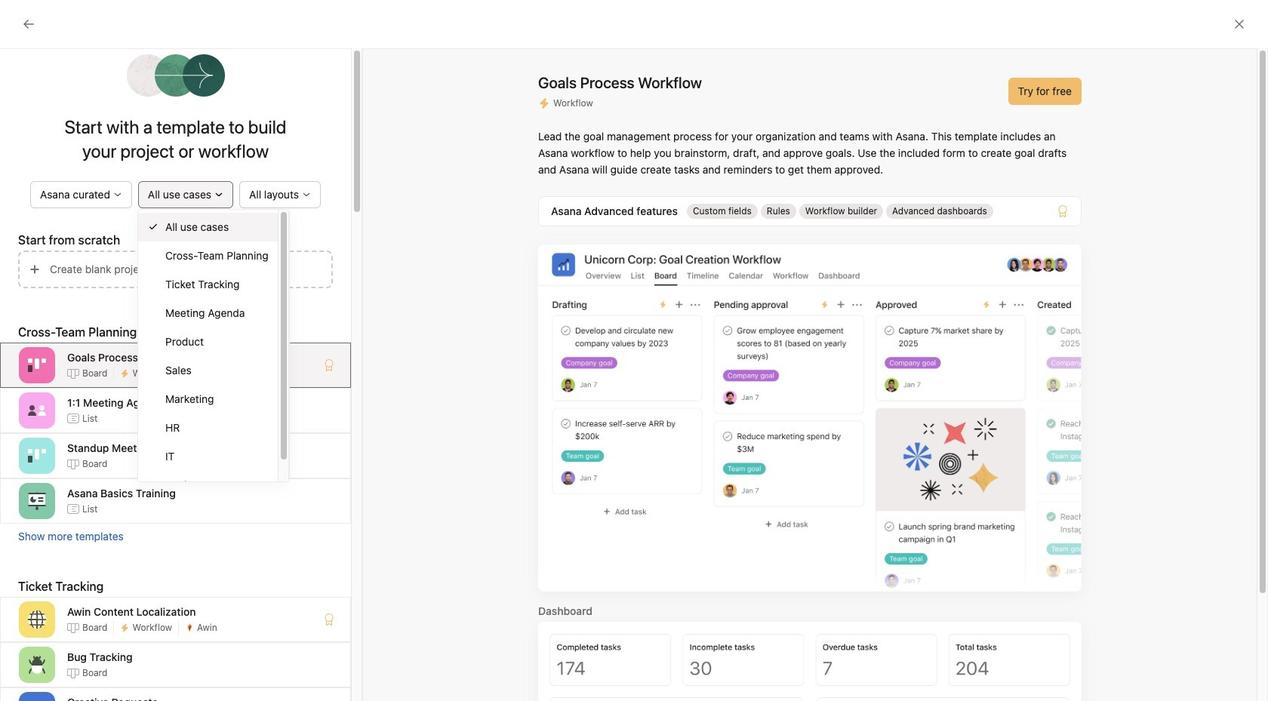 Task type: locate. For each thing, give the bounding box(es) containing it.
close image
[[1233, 18, 1245, 30]]

0 vertical spatial mark complete image
[[282, 322, 300, 340]]

2 vertical spatial mark complete checkbox
[[282, 457, 300, 476]]

line_and_symbols image
[[964, 329, 982, 348]]

mark complete image
[[282, 322, 300, 340], [282, 403, 300, 421]]

2 board image from the top
[[759, 384, 777, 402]]

list item
[[744, 261, 949, 307], [267, 317, 713, 344], [267, 344, 713, 371], [267, 371, 713, 399], [267, 399, 713, 426], [267, 426, 713, 453]]

insights element
[[0, 137, 181, 240]]

3 mark complete checkbox from the top
[[282, 457, 300, 476]]

add profile photo image
[[285, 225, 321, 261]]

mark complete image
[[282, 349, 300, 367], [282, 376, 300, 394], [282, 430, 300, 448], [282, 457, 300, 476]]

teams element
[[0, 421, 181, 476]]

2 mark complete checkbox from the top
[[282, 403, 300, 421]]

board image
[[759, 329, 777, 348], [759, 384, 777, 402]]

1:1 meeting agenda image
[[28, 402, 46, 420]]

1 vertical spatial mark complete checkbox
[[282, 376, 300, 394]]

Mark complete checkbox
[[282, 349, 300, 367], [282, 403, 300, 421], [282, 457, 300, 476]]

1 vertical spatial mark complete checkbox
[[282, 403, 300, 421]]

0 vertical spatial mark complete checkbox
[[282, 349, 300, 367]]

2 mark complete image from the top
[[282, 376, 300, 394]]

0 vertical spatial board image
[[759, 329, 777, 348]]

1 mark complete image from the top
[[282, 322, 300, 340]]

asana basics training image
[[28, 492, 46, 510]]

Mark complete checkbox
[[282, 322, 300, 340], [282, 376, 300, 394], [282, 430, 300, 448]]

1 vertical spatial board image
[[759, 384, 777, 402]]

3 mark complete checkbox from the top
[[282, 430, 300, 448]]

3 mark complete image from the top
[[282, 430, 300, 448]]

awin content localization image
[[28, 611, 46, 629]]

radio item
[[138, 213, 278, 242]]

go back image
[[23, 18, 35, 30]]

2 vertical spatial mark complete checkbox
[[282, 430, 300, 448]]

1 board image from the top
[[759, 329, 777, 348]]

0 vertical spatial mark complete checkbox
[[282, 322, 300, 340]]

1 vertical spatial mark complete image
[[282, 403, 300, 421]]



Task type: describe. For each thing, give the bounding box(es) containing it.
2 mark complete checkbox from the top
[[282, 376, 300, 394]]

rocket image
[[964, 275, 982, 293]]

standup meeting image
[[28, 447, 46, 465]]

hide sidebar image
[[20, 12, 32, 24]]

1 mark complete checkbox from the top
[[282, 322, 300, 340]]

bug tracking image
[[28, 656, 46, 674]]

1 mark complete checkbox from the top
[[282, 349, 300, 367]]

4 mark complete image from the top
[[282, 457, 300, 476]]

1 mark complete image from the top
[[282, 349, 300, 367]]

goals process workflow image
[[28, 356, 46, 374]]

global element
[[0, 37, 181, 128]]

starred element
[[0, 240, 181, 319]]

projects element
[[0, 319, 181, 421]]

2 mark complete image from the top
[[282, 403, 300, 421]]



